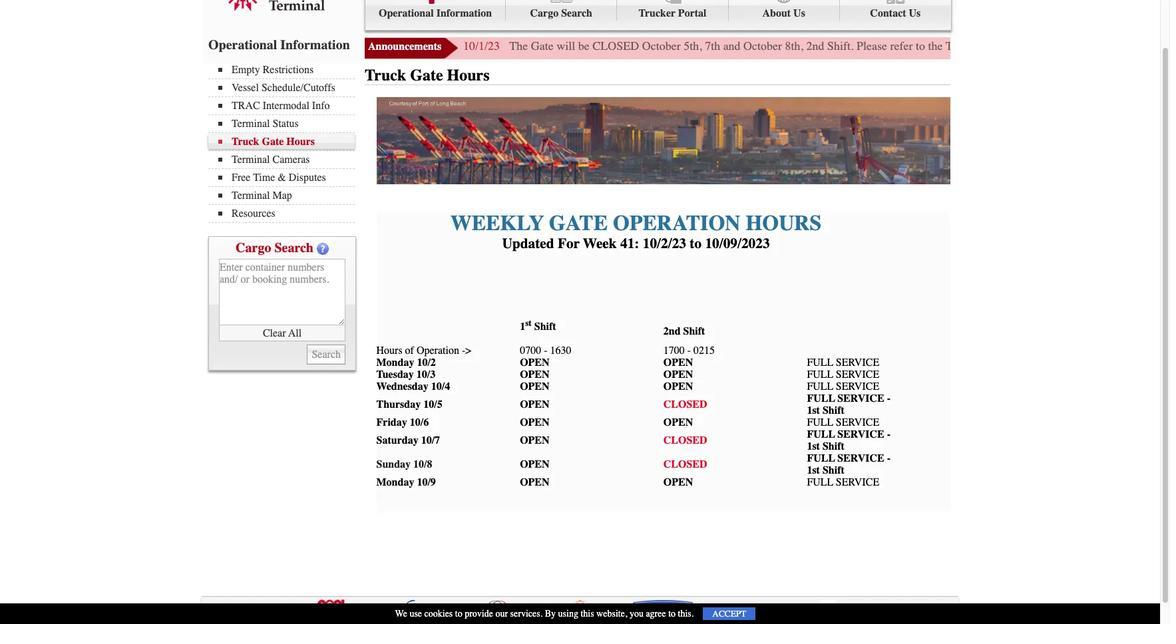Task type: describe. For each thing, give the bounding box(es) containing it.
saturday
[[377, 435, 419, 447]]

we
[[395, 609, 407, 620]]

about us
[[763, 7, 806, 19]]

trucker portal
[[639, 7, 707, 19]]

weekly
[[451, 211, 544, 236]]

10/09/2023
[[705, 236, 770, 252]]

shift.
[[828, 39, 854, 53]]

1st for 10/7
[[807, 441, 820, 453]]

operation
[[417, 345, 459, 357]]

will
[[557, 39, 575, 53]]

use
[[410, 609, 422, 620]]

agree
[[646, 609, 666, 620]]

0215
[[694, 345, 715, 357]]

cargo search link
[[506, 0, 617, 21]]

10/7
[[421, 435, 440, 447]]

empty restrictions vessel schedule/cutoffs trac intermodal info terminal status truck gate hours terminal cameras free time & disputes terminal map resources
[[232, 64, 335, 220]]

using
[[558, 609, 579, 620]]

10/8
[[414, 459, 432, 471]]

10/2
[[417, 357, 436, 369]]

status
[[273, 118, 299, 130]]

10/1/23 the gate will be closed october 5th, 7th and october 8th, 2nd shift. please refer to the truck gate hours web page for further gate det
[[463, 39, 1171, 53]]

st
[[525, 318, 532, 328]]

operational inside menu bar
[[379, 7, 434, 19]]

terminal cameras link
[[218, 154, 355, 166]]

0 horizontal spatial 2nd
[[664, 326, 681, 338]]

1st for 10/8
[[807, 465, 820, 477]]

0 horizontal spatial operational
[[208, 37, 277, 53]]

time
[[253, 172, 275, 184]]

10/1/23
[[463, 39, 500, 53]]

2 full from the top
[[807, 369, 834, 381]]

menu bar containing operational information
[[365, 0, 952, 31]]

shift for sunday 10/8
[[823, 465, 845, 477]]

weekly gate operation hours
[[451, 211, 822, 236]]

gate
[[549, 211, 608, 236]]

hours inside "empty restrictions vessel schedule/cutoffs trac intermodal info terminal status truck gate hours terminal cameras free time & disputes terminal map resources"
[[287, 136, 315, 148]]

0 vertical spatial 2nd
[[807, 39, 825, 53]]

to left "provide" at the left of the page
[[455, 609, 463, 620]]

monday 10/9
[[377, 477, 436, 489]]

tuesday
[[377, 369, 414, 381]]

vessel schedule/cutoffs link
[[218, 82, 355, 94]]

please
[[857, 39, 888, 53]]

terminal status link
[[218, 118, 355, 130]]

10/2/23
[[643, 236, 686, 252]]

hours left of
[[377, 345, 403, 357]]

truck gate hours link
[[218, 136, 355, 148]]

full service - 1st shift for 10/8
[[807, 453, 891, 477]]

10/4
[[431, 381, 450, 393]]

free time & disputes link
[[218, 172, 355, 184]]

full service for wednesday 10/4
[[807, 381, 880, 393]]

hours left web on the right top
[[1003, 39, 1032, 53]]

week
[[583, 236, 617, 252]]

information inside operational information link
[[437, 7, 492, 19]]

cargo inside menu bar
[[530, 7, 559, 19]]

3 terminal from the top
[[232, 190, 270, 202]]

accept button
[[703, 608, 756, 621]]

operational information inside menu bar
[[379, 7, 492, 19]]

0 horizontal spatial search
[[275, 240, 314, 256]]

shift for thursday 10/5
[[823, 405, 845, 417]]

thursday
[[377, 399, 421, 411]]

0 horizontal spatial information
[[281, 37, 350, 53]]

to left the
[[916, 39, 926, 53]]

1 full from the top
[[807, 357, 834, 369]]

Enter container numbers and/ or booking numbers.  text field
[[219, 259, 346, 326]]

trucker portal link
[[617, 0, 729, 21]]

sunday
[[377, 459, 411, 471]]

10/3
[[417, 369, 436, 381]]

gate
[[1136, 39, 1156, 53]]

clear all
[[263, 327, 302, 339]]

disputes
[[289, 172, 326, 184]]

further
[[1101, 39, 1133, 53]]

for
[[558, 236, 580, 252]]

tuesday 10/3
[[377, 369, 436, 381]]

trucker
[[639, 7, 676, 19]]

truck gate hours
[[365, 66, 490, 85]]

monday for monday 10/2
[[377, 357, 414, 369]]

page
[[1058, 39, 1081, 53]]

>
[[466, 345, 472, 357]]

terminal map link
[[218, 190, 355, 202]]

1st for 10/5
[[807, 405, 820, 417]]

empty restrictions link
[[218, 64, 355, 76]]

for
[[1084, 39, 1098, 53]]

7th
[[705, 39, 721, 53]]

search inside menu bar
[[561, 7, 593, 19]]

serv
[[836, 417, 863, 429]]

1 terminal from the top
[[232, 118, 270, 130]]

all
[[288, 327, 302, 339]]

empty
[[232, 64, 260, 76]]

contact us
[[870, 7, 921, 19]]

hours
[[746, 211, 822, 236]]

to left this.
[[669, 609, 676, 620]]

full serv ice
[[807, 417, 880, 429]]

the
[[929, 39, 943, 53]]

this.
[[678, 609, 694, 620]]

det
[[1159, 39, 1171, 53]]

0 horizontal spatial cargo
[[236, 240, 271, 256]]

8th,
[[785, 39, 804, 53]]



Task type: locate. For each thing, give the bounding box(es) containing it.
41:
[[621, 236, 640, 252]]

accept
[[713, 609, 747, 619]]

1 horizontal spatial information
[[437, 7, 492, 19]]

terminal
[[232, 118, 270, 130], [232, 154, 270, 166], [232, 190, 270, 202]]

truck
[[946, 39, 974, 53], [365, 66, 406, 85], [232, 136, 259, 148]]

1 horizontal spatial 2nd
[[807, 39, 825, 53]]

full service for monday 10/2
[[807, 357, 880, 369]]

2 full service - 1st shift from the top
[[807, 429, 891, 453]]

0 vertical spatial information
[[437, 7, 492, 19]]

10/9
[[417, 477, 436, 489]]

operational information link
[[366, 0, 506, 21]]

hours up cameras
[[287, 136, 315, 148]]

1 us from the left
[[794, 7, 806, 19]]

monday down sunday on the left bottom of the page
[[377, 477, 414, 489]]

this
[[581, 609, 594, 620]]

search
[[561, 7, 593, 19], [275, 240, 314, 256]]

map
[[273, 190, 292, 202]]

truck down trac
[[232, 136, 259, 148]]

full service
[[807, 357, 880, 369], [807, 369, 880, 381], [807, 381, 880, 393], [807, 477, 880, 489]]

1 vertical spatial information
[[281, 37, 350, 53]]

schedule/cutoffs
[[262, 82, 335, 94]]

you
[[630, 609, 644, 620]]

full
[[807, 357, 834, 369], [807, 369, 834, 381], [807, 381, 834, 393], [807, 393, 835, 405], [807, 417, 834, 429], [807, 429, 835, 441], [807, 453, 835, 465], [807, 477, 834, 489]]

0700 - 1630
[[520, 345, 572, 357]]

thursday 10/5
[[377, 399, 443, 411]]

full service - 1st shift
[[807, 393, 891, 417], [807, 429, 891, 453], [807, 453, 891, 477]]

1 vertical spatial search
[[275, 240, 314, 256]]

us for contact us
[[909, 7, 921, 19]]

0 vertical spatial operational information
[[379, 7, 492, 19]]

1 vertical spatial truck
[[365, 66, 406, 85]]

0700
[[520, 345, 541, 357]]

updated for week 41: 10/2/23 to 10/09/2023
[[502, 236, 770, 252]]

of
[[405, 345, 414, 357]]

shift​
[[535, 321, 556, 333]]

0 horizontal spatial cargo search
[[236, 240, 314, 256]]

information up restrictions
[[281, 37, 350, 53]]

3 full service - 1st shift from the top
[[807, 453, 891, 477]]

cargo down resources
[[236, 240, 271, 256]]

operational information up announcements
[[379, 7, 492, 19]]

gate inside "empty restrictions vessel schedule/cutoffs trac intermodal info terminal status truck gate hours terminal cameras free time & disputes terminal map resources"
[[262, 136, 284, 148]]

1 horizontal spatial truck
[[365, 66, 406, 85]]

1 horizontal spatial us
[[909, 7, 921, 19]]

None submit
[[307, 345, 346, 365]]

1 1st from the top
[[807, 405, 820, 417]]

1 vertical spatial 2nd
[[664, 326, 681, 338]]

cargo up will
[[530, 7, 559, 19]]

1 horizontal spatial operational information
[[379, 7, 492, 19]]

5 full from the top
[[807, 417, 834, 429]]

2 horizontal spatial truck
[[946, 39, 974, 53]]

our
[[496, 609, 508, 620]]

be
[[578, 39, 590, 53]]

updated
[[502, 236, 554, 252]]

-
[[462, 345, 466, 357], [544, 345, 548, 357], [688, 345, 691, 357], [887, 393, 891, 405], [887, 429, 891, 441], [887, 453, 891, 465]]

october left 5th,
[[642, 39, 681, 53]]

1 vertical spatial cargo search
[[236, 240, 314, 256]]

1700 - 0215
[[664, 345, 715, 357]]

2 vertical spatial 1st
[[807, 465, 820, 477]]

1 october from the left
[[642, 39, 681, 53]]

cargo search up will
[[530, 7, 593, 19]]

1 full service from the top
[[807, 357, 880, 369]]

monday for monday 10/9
[[377, 477, 414, 489]]

cargo search inside menu bar
[[530, 7, 593, 19]]

operational up empty
[[208, 37, 277, 53]]

0 vertical spatial truck
[[946, 39, 974, 53]]

us inside 'link'
[[794, 7, 806, 19]]

3 full service from the top
[[807, 381, 880, 393]]

0 vertical spatial search
[[561, 7, 593, 19]]

1 horizontal spatial menu bar
[[365, 0, 952, 31]]

the
[[510, 39, 528, 53]]

1 horizontal spatial search
[[561, 7, 593, 19]]

wednesday 10/4
[[377, 381, 450, 393]]

10/5
[[424, 399, 443, 411]]

1 st shift​
[[520, 318, 556, 333]]

8 full from the top
[[807, 477, 834, 489]]

1 monday from the top
[[377, 357, 414, 369]]

sunday 10/8
[[377, 459, 432, 471]]

to
[[916, 39, 926, 53], [690, 236, 702, 252], [455, 609, 463, 620], [669, 609, 676, 620]]

terminal up free
[[232, 154, 270, 166]]

3 full from the top
[[807, 381, 834, 393]]

us right about
[[794, 7, 806, 19]]

0 horizontal spatial october
[[642, 39, 681, 53]]

0 horizontal spatial truck
[[232, 136, 259, 148]]

truck inside "empty restrictions vessel schedule/cutoffs trac intermodal info terminal status truck gate hours terminal cameras free time & disputes terminal map resources"
[[232, 136, 259, 148]]

1
[[520, 321, 525, 333]]

cookies
[[424, 609, 453, 620]]

1 vertical spatial menu bar
[[208, 63, 362, 223]]

cargo search
[[530, 7, 593, 19], [236, 240, 314, 256]]

intermodal
[[263, 100, 310, 112]]

clear
[[263, 327, 286, 339]]

information up 10/1/23
[[437, 7, 492, 19]]

us right contact
[[909, 7, 921, 19]]

0 vertical spatial terminal
[[232, 118, 270, 130]]

menu bar containing empty restrictions
[[208, 63, 362, 223]]

2 1st from the top
[[807, 441, 820, 453]]

to right 10/2/23
[[690, 236, 702, 252]]

2 us from the left
[[909, 7, 921, 19]]

1 vertical spatial operational
[[208, 37, 277, 53]]

resources link
[[218, 208, 355, 220]]

3 1st from the top
[[807, 465, 820, 477]]

web
[[1035, 39, 1055, 53]]

gate
[[531, 39, 554, 53], [977, 39, 1000, 53], [410, 66, 443, 85], [262, 136, 284, 148]]

operational information
[[379, 7, 492, 19], [208, 37, 350, 53]]

monday up wednesday
[[377, 357, 414, 369]]

terminal down trac
[[232, 118, 270, 130]]

open
[[520, 357, 550, 369], [664, 357, 693, 369], [520, 369, 550, 381], [664, 369, 693, 381], [520, 381, 550, 393], [664, 381, 693, 393], [520, 399, 550, 411], [520, 417, 550, 429], [664, 417, 693, 429], [520, 435, 550, 447], [520, 459, 550, 471], [520, 477, 550, 489], [664, 477, 693, 489]]

2 full service from the top
[[807, 369, 880, 381]]

4 full service from the top
[[807, 477, 880, 489]]

2 vertical spatial truck
[[232, 136, 259, 148]]

1 vertical spatial monday
[[377, 477, 414, 489]]

truck down announcements
[[365, 66, 406, 85]]

us for about us
[[794, 7, 806, 19]]

1 horizontal spatial operational
[[379, 7, 434, 19]]

full service for monday 10/9
[[807, 477, 880, 489]]

website,
[[597, 609, 627, 620]]

5th,
[[684, 39, 702, 53]]

october right and
[[744, 39, 782, 53]]

0 horizontal spatial operational information
[[208, 37, 350, 53]]

0 vertical spatial 1st
[[807, 405, 820, 417]]

2nd
[[807, 39, 825, 53], [664, 326, 681, 338]]

contact
[[870, 7, 907, 19]]

1 horizontal spatial cargo search
[[530, 7, 593, 19]]

2 terminal from the top
[[232, 154, 270, 166]]

4 full from the top
[[807, 393, 835, 405]]

hours down 10/1/23
[[447, 66, 490, 85]]

7 full from the top
[[807, 453, 835, 465]]

1 vertical spatial 1st
[[807, 441, 820, 453]]

1 horizontal spatial cargo
[[530, 7, 559, 19]]

full service - 1st shift for 10/5
[[807, 393, 891, 417]]

ice
[[863, 417, 880, 429]]

2nd up 1700
[[664, 326, 681, 338]]

2 monday from the top
[[377, 477, 414, 489]]

information
[[437, 7, 492, 19], [281, 37, 350, 53]]

vessel
[[232, 82, 259, 94]]

0 horizontal spatial us
[[794, 7, 806, 19]]

cargo
[[530, 7, 559, 19], [236, 240, 271, 256]]

trac
[[232, 100, 260, 112]]

operation
[[613, 211, 741, 236]]

terminal up resources
[[232, 190, 270, 202]]

closed
[[593, 39, 639, 53], [664, 399, 707, 411], [664, 435, 707, 447], [664, 459, 707, 471]]

trac intermodal info link
[[218, 100, 355, 112]]

1st
[[807, 405, 820, 417], [807, 441, 820, 453], [807, 465, 820, 477]]

monday
[[377, 357, 414, 369], [377, 477, 414, 489]]

truck right the
[[946, 39, 974, 53]]

menu bar
[[365, 0, 952, 31], [208, 63, 362, 223]]

6 full from the top
[[807, 429, 835, 441]]

provide
[[465, 609, 493, 620]]

0 vertical spatial cargo search
[[530, 7, 593, 19]]

info
[[312, 100, 330, 112]]

operational up announcements
[[379, 7, 434, 19]]

0 horizontal spatial menu bar
[[208, 63, 362, 223]]

shift for saturday 10/7
[[823, 441, 845, 453]]

1 vertical spatial operational information
[[208, 37, 350, 53]]

refer
[[891, 39, 913, 53]]

we use cookies to provide our services. by using this website, you agree to this.
[[395, 609, 694, 620]]

2 october from the left
[[744, 39, 782, 53]]

search up be on the top of page
[[561, 7, 593, 19]]

0 vertical spatial monday
[[377, 357, 414, 369]]

full service - 1st shift for 10/7
[[807, 429, 891, 453]]

1 horizontal spatial october
[[744, 39, 782, 53]]

free
[[232, 172, 251, 184]]

hours of operation ->
[[377, 345, 472, 357]]

1630
[[550, 345, 572, 357]]

cargo search down resources link
[[236, 240, 314, 256]]

announcements
[[368, 41, 442, 53]]

1 vertical spatial cargo
[[236, 240, 271, 256]]

about
[[763, 7, 791, 19]]

0 vertical spatial operational
[[379, 7, 434, 19]]

2nd right the 8th,
[[807, 39, 825, 53]]

2nd shift
[[664, 326, 705, 338]]

operational information up empty restrictions link
[[208, 37, 350, 53]]

1 full service - 1st shift from the top
[[807, 393, 891, 417]]

0 vertical spatial menu bar
[[365, 0, 952, 31]]

services.
[[510, 609, 543, 620]]

0 vertical spatial cargo
[[530, 7, 559, 19]]

2 vertical spatial terminal
[[232, 190, 270, 202]]

search down resources link
[[275, 240, 314, 256]]

wednesday
[[377, 381, 429, 393]]

1 vertical spatial terminal
[[232, 154, 270, 166]]

full service for tuesday 10/3
[[807, 369, 880, 381]]

friday
[[377, 417, 407, 429]]

and
[[724, 39, 741, 53]]

portal
[[678, 7, 707, 19]]



Task type: vqa. For each thing, say whether or not it's contained in the screenshot.
HOURS
yes



